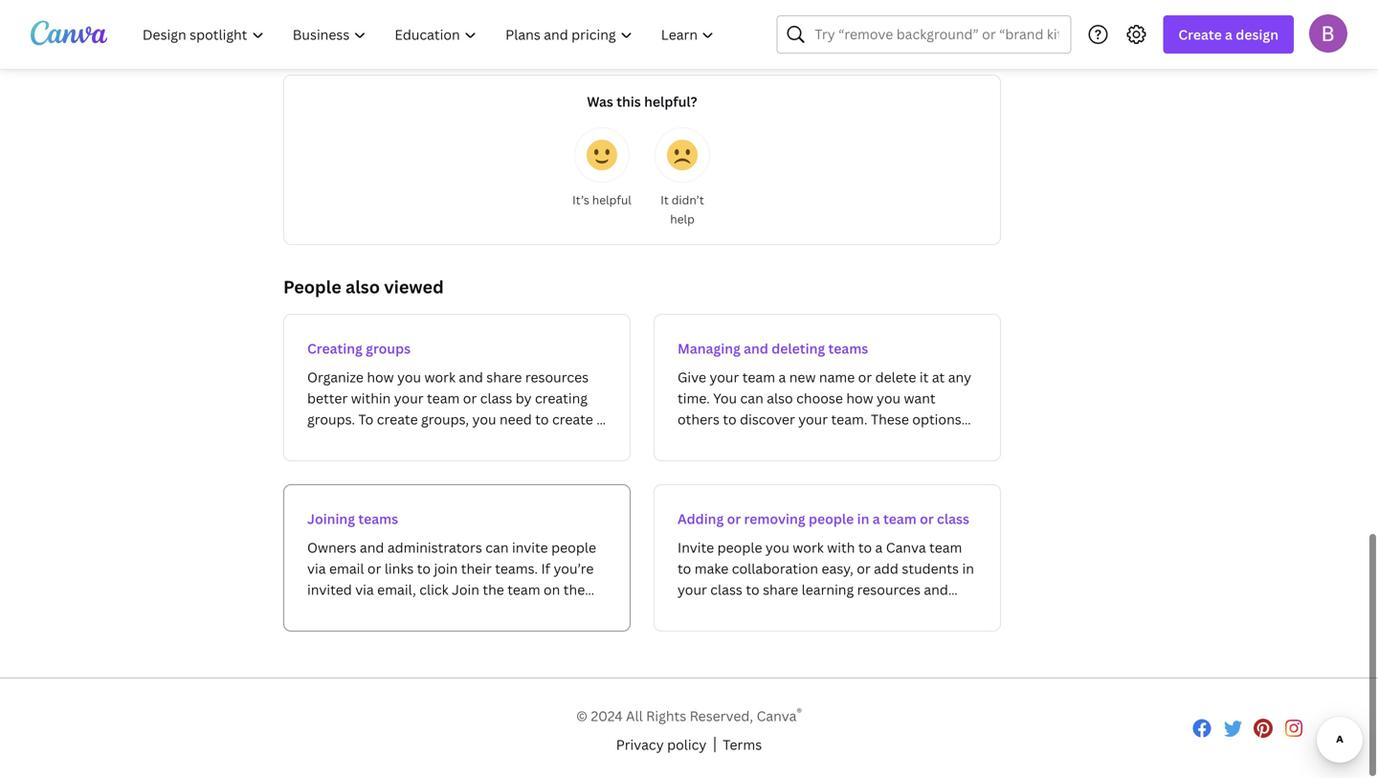 Task type: locate. For each thing, give the bounding box(es) containing it.
a left "design"
[[1225, 25, 1233, 44]]

2 or from the left
[[920, 510, 934, 528]]

adding
[[678, 510, 724, 528]]

it
[[661, 192, 669, 208]]

😔 image
[[667, 140, 698, 170]]

creating groups
[[307, 339, 411, 358]]

canva
[[757, 707, 797, 725]]

in
[[857, 510, 870, 528]]

class
[[937, 510, 970, 528]]

teams
[[829, 339, 869, 358], [358, 510, 398, 528]]

joining teams link
[[283, 484, 631, 632]]

managing
[[678, 339, 741, 358]]

a
[[1225, 25, 1233, 44], [873, 510, 880, 528]]

🙂 image
[[587, 140, 617, 170]]

0 horizontal spatial teams
[[358, 510, 398, 528]]

1 vertical spatial teams
[[358, 510, 398, 528]]

adding or removing people in a team or class link
[[654, 484, 1001, 632]]

terms link
[[723, 734, 762, 755]]

1 horizontal spatial or
[[920, 510, 934, 528]]

help
[[670, 211, 695, 227]]

0 horizontal spatial or
[[727, 510, 741, 528]]

this
[[617, 92, 641, 111]]

© 2024 all rights reserved, canva ®
[[576, 705, 802, 725]]

it didn't help
[[661, 192, 704, 227]]

or right adding
[[727, 510, 741, 528]]

adding or removing people in a team or class
[[678, 510, 970, 528]]

a right "in"
[[873, 510, 880, 528]]

people also viewed
[[283, 275, 444, 299]]

1 horizontal spatial a
[[1225, 25, 1233, 44]]

©
[[576, 707, 588, 725]]

1 vertical spatial a
[[873, 510, 880, 528]]

0 vertical spatial a
[[1225, 25, 1233, 44]]

managing and deleting teams link
[[654, 314, 1001, 461]]

groups
[[366, 339, 411, 358]]

or
[[727, 510, 741, 528], [920, 510, 934, 528]]

top level navigation element
[[130, 15, 731, 54]]

rights
[[646, 707, 687, 725]]

0 horizontal spatial a
[[873, 510, 880, 528]]

teams right joining
[[358, 510, 398, 528]]

helpful?
[[644, 92, 698, 111]]

was this helpful?
[[587, 92, 698, 111]]

1 horizontal spatial teams
[[829, 339, 869, 358]]

teams right deleting
[[829, 339, 869, 358]]

managing and deleting teams
[[678, 339, 869, 358]]

or left class at the bottom right of the page
[[920, 510, 934, 528]]

helpful
[[592, 192, 632, 208]]

reserved,
[[690, 707, 754, 725]]



Task type: describe. For each thing, give the bounding box(es) containing it.
create a design
[[1179, 25, 1279, 44]]

creating
[[307, 339, 363, 358]]

viewed
[[384, 275, 444, 299]]

privacy
[[616, 736, 664, 754]]

bob builder image
[[1310, 14, 1348, 52]]

was
[[587, 92, 614, 111]]

people
[[283, 275, 342, 299]]

it's helpful
[[573, 192, 632, 208]]

policy
[[667, 736, 707, 754]]

®
[[797, 705, 802, 720]]

joining teams
[[307, 510, 398, 528]]

didn't
[[672, 192, 704, 208]]

deleting
[[772, 339, 825, 358]]

privacy policy link
[[616, 734, 707, 755]]

it's
[[573, 192, 590, 208]]

a inside dropdown button
[[1225, 25, 1233, 44]]

privacy policy
[[616, 736, 707, 754]]

1 or from the left
[[727, 510, 741, 528]]

create a design button
[[1163, 15, 1294, 54]]

removing
[[744, 510, 806, 528]]

also
[[346, 275, 380, 299]]

all
[[626, 707, 643, 725]]

terms
[[723, 736, 762, 754]]

and
[[744, 339, 769, 358]]

people
[[809, 510, 854, 528]]

design
[[1236, 25, 1279, 44]]

2024
[[591, 707, 623, 725]]

create
[[1179, 25, 1222, 44]]

Try "remove background" or "brand kit" search field
[[815, 16, 1059, 53]]

0 vertical spatial teams
[[829, 339, 869, 358]]

creating groups link
[[283, 314, 631, 461]]

team
[[884, 510, 917, 528]]

joining
[[307, 510, 355, 528]]



Task type: vqa. For each thing, say whether or not it's contained in the screenshot.
Try "remove background" or "brand kit" search box
yes



